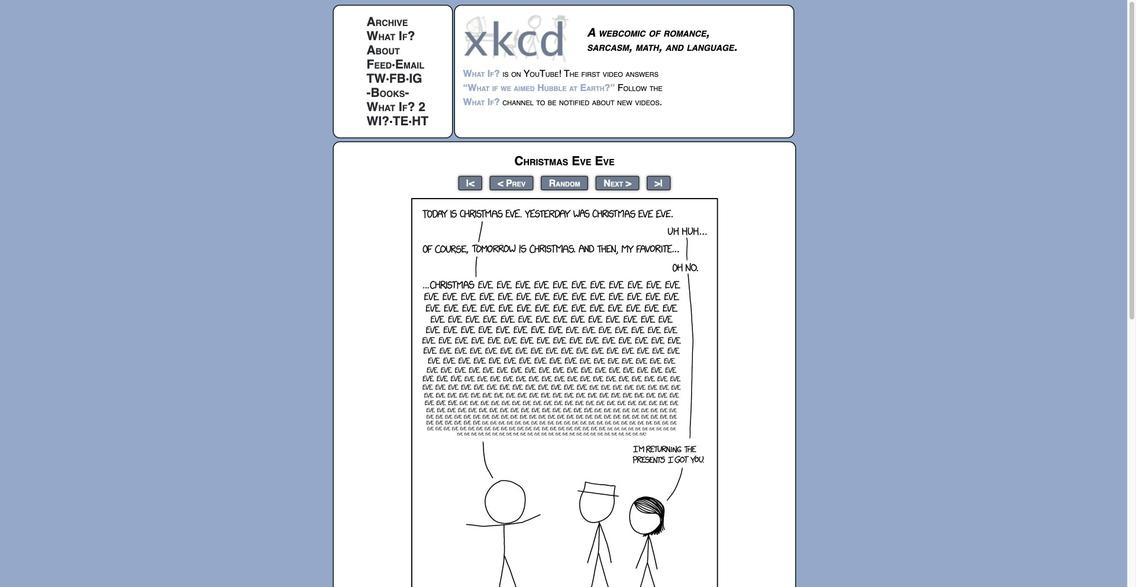 Task type: describe. For each thing, give the bounding box(es) containing it.
christmas eve eve image
[[411, 198, 718, 588]]

xkcd.com logo image
[[463, 14, 573, 63]]



Task type: vqa. For each thing, say whether or not it's contained in the screenshot.
MOON LANDING MISSION PROFILES image
no



